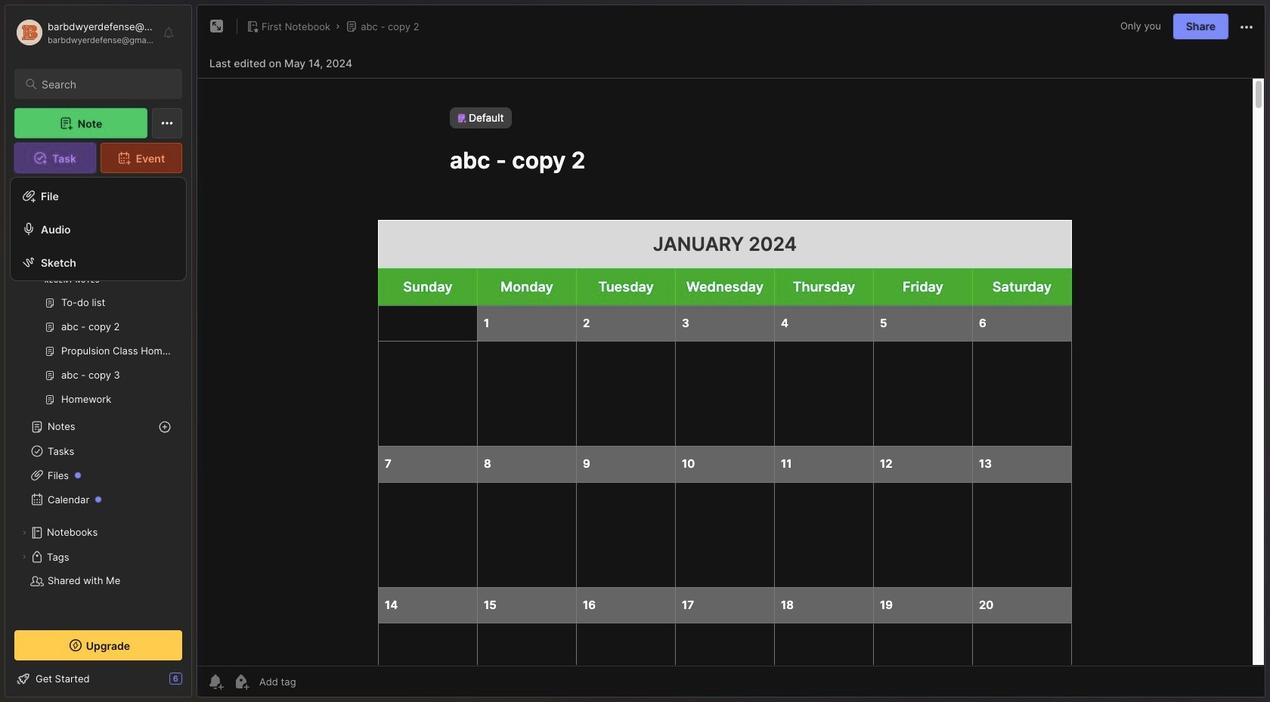 Task type: locate. For each thing, give the bounding box(es) containing it.
expand note image
[[208, 17, 226, 36]]

Help and Learning task checklist field
[[5, 667, 191, 691]]

More actions field
[[1238, 17, 1256, 36]]

Account field
[[14, 17, 154, 48]]

expand notebooks image
[[20, 529, 29, 538]]

expand tags image
[[20, 553, 29, 562]]

None search field
[[42, 75, 169, 93]]

tree
[[5, 182, 191, 636]]

Note Editor text field
[[197, 78, 1265, 666]]

click to collapse image
[[191, 674, 202, 693]]

group
[[14, 240, 182, 421]]

main element
[[0, 0, 197, 702]]

tree inside main element
[[5, 182, 191, 636]]

Search text field
[[42, 77, 169, 91]]



Task type: vqa. For each thing, say whether or not it's contained in the screenshot.
8th cell from the bottom of the page
no



Task type: describe. For each thing, give the bounding box(es) containing it.
group inside main element
[[14, 240, 182, 421]]

none search field inside main element
[[42, 75, 169, 93]]

Add tag field
[[258, 675, 372, 689]]

note window element
[[197, 5, 1266, 702]]

more actions image
[[1238, 18, 1256, 36]]

add tag image
[[232, 673, 250, 691]]

add a reminder image
[[206, 673, 225, 691]]



